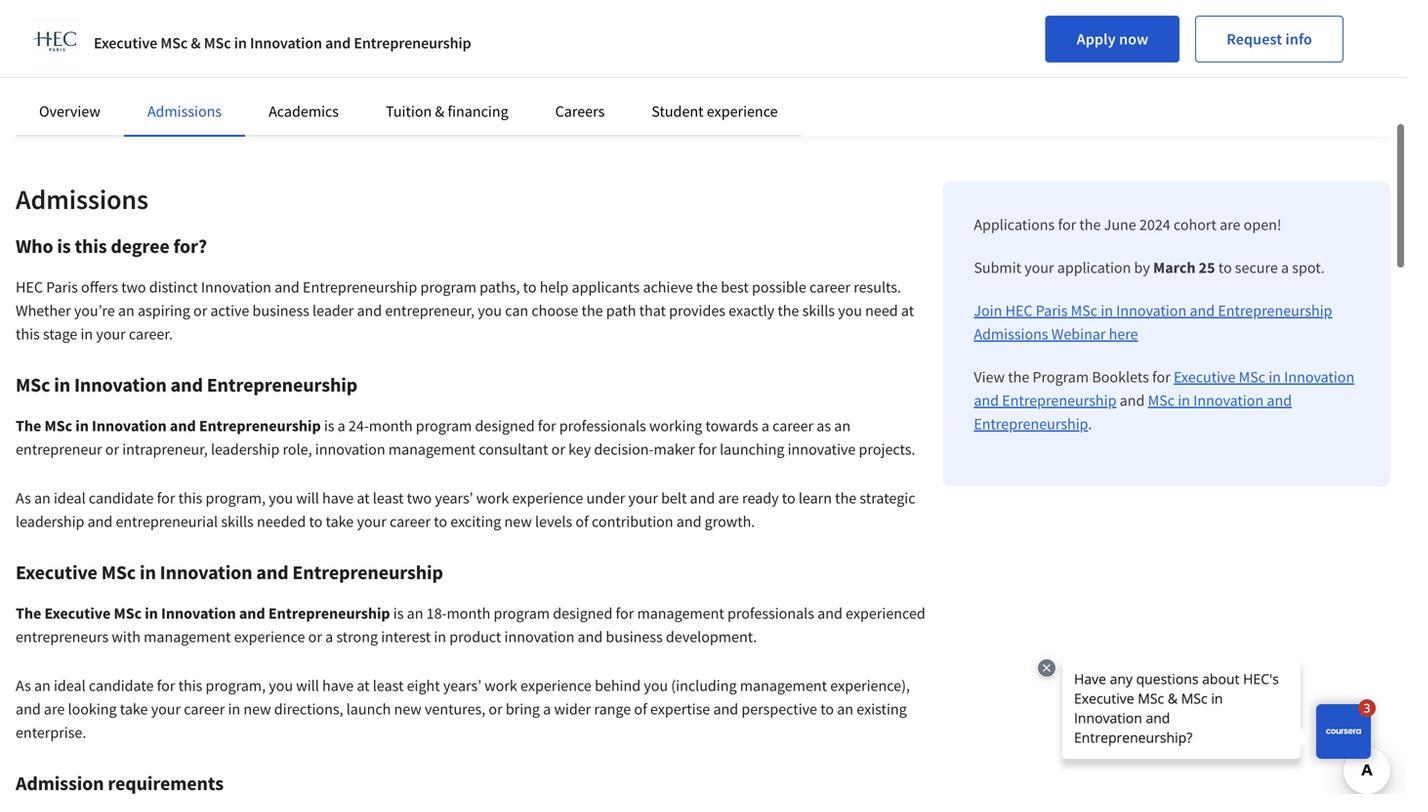 Task type: vqa. For each thing, say whether or not it's contained in the screenshot.
March
yes



Task type: locate. For each thing, give the bounding box(es) containing it.
1 horizontal spatial paris
[[1036, 301, 1068, 320]]

of inside as an ideal candidate for this program, you will have at least two years' work experience under your belt and are ready to learn the strategic leadership and entrepreneurial skills needed to take your career to exciting new levels of contribution and growth.
[[576, 512, 589, 531]]

1 vertical spatial skills
[[221, 512, 254, 531]]

0 horizontal spatial hec
[[16, 277, 43, 297]]

ready
[[742, 488, 779, 508]]

experience down the executive msc in innovation and entrepreneurship
[[234, 627, 305, 647]]

or left strong on the bottom left of the page
[[308, 627, 322, 647]]

hec paris offers two distinct innovation and entrepreneurship program paths, to help applicants achieve the best possible career results. whether you're an aspiring or active business leader and entrepreneur, you can choose the path that provides exactly the skills you need at this stage in your career.
[[16, 277, 914, 344]]

0 horizontal spatial month
[[369, 416, 413, 436]]

innovation inside hec paris offers two distinct innovation and entrepreneurship program paths, to help applicants achieve the best possible career results. whether you're an aspiring or active business leader and entrepreneur, you can choose the path that provides exactly the skills you need at this stage in your career.
[[201, 277, 271, 297]]

2 horizontal spatial is
[[393, 604, 404, 623]]

program, for new
[[206, 676, 266, 696]]

msc in innovation and entrepreneurship down booklets
[[974, 391, 1292, 434]]

will inside as an ideal candidate for this program, you will have at least eight years' work experience behind you (including management experience), and are looking take your career in new directions, launch new ventures, or bring a wider range of expertise and perspective to an existing enterprise.
[[296, 676, 319, 696]]

years' inside as an ideal candidate for this program, you will have at least eight years' work experience behind you (including management experience), and are looking take your career in new directions, launch new ventures, or bring a wider range of expertise and perspective to an existing enterprise.
[[443, 676, 482, 696]]

innovation right product
[[505, 627, 575, 647]]

to right 25
[[1219, 258, 1232, 277]]

0 horizontal spatial skills
[[221, 512, 254, 531]]

program right 24-
[[416, 416, 472, 436]]

2 least from the top
[[373, 676, 404, 696]]

this inside as an ideal candidate for this program, you will have at least two years' work experience under your belt and are ready to learn the strategic leadership and entrepreneurial skills needed to take your career to exciting new levels of contribution and growth.
[[178, 488, 203, 508]]

as
[[817, 416, 831, 436]]

1 horizontal spatial take
[[326, 512, 354, 531]]

candidate up looking
[[89, 676, 154, 696]]

projects.
[[859, 440, 916, 459]]

role,
[[283, 440, 312, 459]]

experience inside is an 18-month program designed for management professionals and experienced entrepreneurs with management experience or a strong interest in product innovation and business development.
[[234, 627, 305, 647]]

will for launch
[[296, 676, 319, 696]]

2 horizontal spatial new
[[505, 512, 532, 531]]

program up product
[[494, 604, 550, 623]]

1 horizontal spatial leadership
[[211, 440, 280, 459]]

an inside is a 24-month program designed for professionals working towards a career as an entrepreneur or intrapreneur, leadership role, innovation management consultant or key decision-maker for launching innovative projects.
[[834, 416, 851, 436]]

least inside as an ideal candidate for this program, you will have at least two years' work experience under your belt and are ready to learn the strategic leadership and entrepreneurial skills needed to take your career to exciting new levels of contribution and growth.
[[373, 488, 404, 508]]

program up entrepreneur,
[[420, 277, 477, 297]]

0 horizontal spatial take
[[120, 699, 148, 719]]

business
[[253, 301, 310, 320], [606, 627, 663, 647]]

learn
[[799, 488, 832, 508]]

least inside as an ideal candidate for this program, you will have at least eight years' work experience behind you (including management experience), and are looking take your career in new directions, launch new ventures, or bring a wider range of expertise and perspective to an existing enterprise.
[[373, 676, 404, 696]]

1 vertical spatial least
[[373, 676, 404, 696]]

at for strategic
[[357, 488, 370, 508]]

1 candidate from the top
[[89, 488, 154, 508]]

program,
[[206, 488, 266, 508], [206, 676, 266, 696]]

professionals inside is an 18-month program designed for management professionals and experienced entrepreneurs with management experience or a strong interest in product innovation and business development.
[[728, 604, 815, 623]]

career left results.
[[810, 277, 851, 297]]

student
[[652, 102, 704, 121]]

skills down possible
[[803, 301, 835, 320]]

is right who
[[57, 234, 71, 258]]

aspiring
[[138, 301, 190, 320]]

your inside as an ideal candidate for this program, you will have at least eight years' work experience behind you (including management experience), and are looking take your career in new directions, launch new ventures, or bring a wider range of expertise and perspective to an existing enterprise.
[[151, 699, 181, 719]]

the right view
[[1008, 367, 1030, 387]]

will inside as an ideal candidate for this program, you will have at least two years' work experience under your belt and are ready to learn the strategic leadership and entrepreneurial skills needed to take your career to exciting new levels of contribution and growth.
[[296, 488, 319, 508]]

0 vertical spatial take
[[326, 512, 354, 531]]

1 horizontal spatial is
[[324, 416, 335, 436]]

1 horizontal spatial designed
[[553, 604, 613, 623]]

you up the directions,
[[269, 676, 293, 696]]

candidate inside as an ideal candidate for this program, you will have at least two years' work experience under your belt and are ready to learn the strategic leadership and entrepreneurial skills needed to take your career to exciting new levels of contribution and growth.
[[89, 488, 154, 508]]

1 horizontal spatial month
[[447, 604, 491, 623]]

0 horizontal spatial two
[[121, 277, 146, 297]]

0 vertical spatial leadership
[[211, 440, 280, 459]]

0 horizontal spatial by
[[93, 0, 107, 3]]

0 vertical spatial designed
[[475, 416, 535, 436]]

designed inside is a 24-month program designed for professionals working towards a career as an entrepreneur or intrapreneur, leadership role, innovation management consultant or key decision-maker for launching innovative projects.
[[475, 416, 535, 436]]

0 vertical spatial innovation
[[315, 440, 385, 459]]

will for needed
[[296, 488, 319, 508]]

your right submit
[[1025, 258, 1055, 277]]

work for exciting
[[476, 488, 509, 508]]

the up 'entrepreneur'
[[16, 416, 41, 436]]

by inside the ranked by the financial times for 4 consecutive years
[[93, 0, 107, 3]]

the up entrepreneurs
[[16, 604, 41, 623]]

0 vertical spatial admissions
[[147, 102, 222, 121]]

1 vertical spatial program
[[416, 416, 472, 436]]

as inside as an ideal candidate for this program, you will have at least two years' work experience under your belt and are ready to learn the strategic leadership and entrepreneurial skills needed to take your career to exciting new levels of contribution and growth.
[[16, 488, 31, 508]]

for
[[223, 0, 239, 3], [1058, 215, 1077, 234], [1153, 367, 1171, 387], [538, 416, 556, 436], [699, 440, 717, 459], [157, 488, 175, 508], [616, 604, 634, 623], [157, 676, 175, 696]]

work inside as an ideal candidate for this program, you will have at least eight years' work experience behind you (including management experience), and are looking take your career in new directions, launch new ventures, or bring a wider range of expertise and perspective to an existing enterprise.
[[485, 676, 518, 696]]

1 vertical spatial by
[[1135, 258, 1151, 277]]

are left open!
[[1220, 215, 1241, 234]]

0 horizontal spatial designed
[[475, 416, 535, 436]]

work inside as an ideal candidate for this program, you will have at least two years' work experience under your belt and are ready to learn the strategic leadership and entrepreneurial skills needed to take your career to exciting new levels of contribution and growth.
[[476, 488, 509, 508]]

designed
[[475, 416, 535, 436], [553, 604, 613, 623]]

for down the executive msc in innovation and entrepreneurship
[[157, 676, 175, 696]]

0 horizontal spatial executive msc in innovation and entrepreneurship
[[16, 560, 443, 585]]

1 vertical spatial designed
[[553, 604, 613, 623]]

innovation inside executive msc in innovation and entrepreneurship
[[1285, 367, 1355, 387]]

month inside is a 24-month program designed for professionals working towards a career as an entrepreneur or intrapreneur, leadership role, innovation management consultant or key decision-maker for launching innovative projects.
[[369, 416, 413, 436]]

least
[[373, 488, 404, 508], [373, 676, 404, 696]]

program inside is an 18-month program designed for management professionals and experienced entrepreneurs with management experience or a strong interest in product innovation and business development.
[[494, 604, 550, 623]]

career inside as an ideal candidate for this program, you will have at least two years' work experience under your belt and are ready to learn the strategic leadership and entrepreneurial skills needed to take your career to exciting new levels of contribution and growth.
[[390, 512, 431, 531]]

0 horizontal spatial leadership
[[16, 512, 84, 531]]

ideal inside as an ideal candidate for this program, you will have at least eight years' work experience behind you (including management experience), and are looking take your career in new directions, launch new ventures, or bring a wider range of expertise and perspective to an existing enterprise.
[[54, 676, 86, 696]]

0 horizontal spatial of
[[576, 512, 589, 531]]

0 vertical spatial two
[[121, 277, 146, 297]]

leadership
[[211, 440, 280, 459], [16, 512, 84, 531]]

program, down the executive msc in innovation and entrepreneurship
[[206, 676, 266, 696]]

at inside hec paris offers two distinct innovation and entrepreneurship program paths, to help applicants achieve the best possible career results. whether you're an aspiring or active business leader and entrepreneur, you can choose the path that provides exactly the skills you need at this stage in your career.
[[902, 301, 914, 320]]

the inside the ranked by the financial times for 4 consecutive years
[[109, 0, 128, 3]]

1 horizontal spatial &
[[435, 102, 445, 121]]

designed up consultant
[[475, 416, 535, 436]]

this
[[75, 234, 107, 258], [16, 324, 40, 344], [178, 488, 203, 508], [178, 676, 203, 696]]

of right range
[[634, 699, 647, 719]]

and inside msc in innovation and entrepreneurship
[[1267, 391, 1292, 410]]

as for as an ideal candidate for this program, you will have at least two years' work experience under your belt and are ready to learn the strategic leadership and entrepreneurial skills needed to take your career to exciting new levels of contribution and growth.
[[16, 488, 31, 508]]

0 vertical spatial of
[[576, 512, 589, 531]]

0 horizontal spatial are
[[44, 699, 65, 719]]

applications
[[974, 215, 1055, 234]]

0 vertical spatial professionals
[[559, 416, 646, 436]]

0 vertical spatial ideal
[[54, 488, 86, 508]]

years' up ventures,
[[443, 676, 482, 696]]

1 vertical spatial business
[[606, 627, 663, 647]]

are inside as an ideal candidate for this program, you will have at least eight years' work experience behind you (including management experience), and are looking take your career in new directions, launch new ventures, or bring a wider range of expertise and perspective to an existing enterprise.
[[44, 699, 65, 719]]

program inside is a 24-month program designed for professionals working towards a career as an entrepreneur or intrapreneur, leadership role, innovation management consultant or key decision-maker for launching innovative projects.
[[416, 416, 472, 436]]

experience up wider
[[521, 676, 592, 696]]

executive msc in innovation and entrepreneurship down join hec paris msc in innovation and entrepreneurship admissions webinar here
[[974, 367, 1355, 410]]

business up the behind
[[606, 627, 663, 647]]

is
[[57, 234, 71, 258], [324, 416, 335, 436], [393, 604, 404, 623]]

as inside as an ideal candidate for this program, you will have at least eight years' work experience behind you (including management experience), and are looking take your career in new directions, launch new ventures, or bring a wider range of expertise and perspective to an existing enterprise.
[[16, 676, 31, 696]]

in
[[234, 33, 247, 53], [1101, 301, 1114, 320], [81, 324, 93, 344], [1269, 367, 1282, 387], [54, 373, 70, 397], [1178, 391, 1191, 410], [75, 416, 89, 436], [140, 560, 156, 585], [145, 604, 158, 623], [434, 627, 446, 647], [228, 699, 240, 719]]

1 horizontal spatial business
[[606, 627, 663, 647]]

management up as an ideal candidate for this program, you will have at least two years' work experience under your belt and are ready to learn the strategic leadership and entrepreneurial skills needed to take your career to exciting new levels of contribution and growth.
[[389, 440, 476, 459]]

1 vertical spatial take
[[120, 699, 148, 719]]

0 horizontal spatial innovation
[[315, 440, 385, 459]]

2 vertical spatial are
[[44, 699, 65, 719]]

launch
[[347, 699, 391, 719]]

hec right join
[[1006, 301, 1033, 320]]

student experience
[[652, 102, 778, 121]]

two down is a 24-month program designed for professionals working towards a career as an entrepreneur or intrapreneur, leadership role, innovation management consultant or key decision-maker for launching innovative projects.
[[407, 488, 432, 508]]

2 as from the top
[[16, 676, 31, 696]]

to
[[1219, 258, 1232, 277], [523, 277, 537, 297], [782, 488, 796, 508], [309, 512, 323, 531], [434, 512, 447, 531], [821, 699, 834, 719]]

1 vertical spatial program,
[[206, 676, 266, 696]]

now
[[1120, 29, 1149, 49]]

0 vertical spatial business
[[253, 301, 310, 320]]

the right learn
[[835, 488, 857, 508]]

management
[[389, 440, 476, 459], [637, 604, 725, 623], [144, 627, 231, 647], [740, 676, 827, 696]]

1 horizontal spatial are
[[718, 488, 739, 508]]

you down paths,
[[478, 301, 502, 320]]

management inside as an ideal candidate for this program, you will have at least eight years' work experience behind you (including management experience), and are looking take your career in new directions, launch new ventures, or bring a wider range of expertise and perspective to an existing enterprise.
[[740, 676, 827, 696]]

take right looking
[[120, 699, 148, 719]]

is left 24-
[[324, 416, 335, 436]]

at inside as an ideal candidate for this program, you will have at least eight years' work experience behind you (including management experience), and are looking take your career in new directions, launch new ventures, or bring a wider range of expertise and perspective to an existing enterprise.
[[357, 676, 370, 696]]

paris up whether
[[46, 277, 78, 297]]

0 vertical spatial program,
[[206, 488, 266, 508]]

0 vertical spatial hec
[[16, 277, 43, 297]]

bring
[[506, 699, 540, 719]]

msc in innovation and entrepreneurship
[[16, 373, 358, 397], [974, 391, 1292, 434]]

work up bring
[[485, 676, 518, 696]]

skills inside hec paris offers two distinct innovation and entrepreneurship program paths, to help applicants achieve the best possible career results. whether you're an aspiring or active business leader and entrepreneur, you can choose the path that provides exactly the skills you need at this stage in your career.
[[803, 301, 835, 320]]

0 vertical spatial have
[[322, 488, 354, 508]]

ideal up looking
[[54, 676, 86, 696]]

for up entrepreneurial
[[157, 488, 175, 508]]

1 horizontal spatial msc in innovation and entrepreneurship
[[974, 391, 1292, 434]]

paris up webinar
[[1036, 301, 1068, 320]]

innovation inside is a 24-month program designed for professionals working towards a career as an entrepreneur or intrapreneur, leadership role, innovation management consultant or key decision-maker for launching innovative projects.
[[315, 440, 385, 459]]

and inside join hec paris msc in innovation and entrepreneurship admissions webinar here
[[1190, 301, 1215, 320]]

you inside as an ideal candidate for this program, you will have at least two years' work experience under your belt and are ready to learn the strategic leadership and entrepreneurial skills needed to take your career to exciting new levels of contribution and growth.
[[269, 488, 293, 508]]

0 vertical spatial at
[[902, 301, 914, 320]]

to left learn
[[782, 488, 796, 508]]

career left exciting
[[390, 512, 431, 531]]

will
[[296, 488, 319, 508], [296, 676, 319, 696]]

1 vertical spatial are
[[718, 488, 739, 508]]

career inside is a 24-month program designed for professionals working towards a career as an entrepreneur or intrapreneur, leadership role, innovation management consultant or key decision-maker for launching innovative projects.
[[773, 416, 814, 436]]

entrepreneurial
[[116, 512, 218, 531]]

is for the executive msc in innovation and entrepreneurship
[[393, 604, 404, 623]]

0 vertical spatial paris
[[46, 277, 78, 297]]

work up exciting
[[476, 488, 509, 508]]

consecutive
[[47, 5, 115, 22]]

the
[[109, 0, 128, 3], [1080, 215, 1101, 234], [696, 277, 718, 297], [582, 301, 603, 320], [778, 301, 799, 320], [1008, 367, 1030, 387], [835, 488, 857, 508]]

a right bring
[[543, 699, 551, 719]]

your down you're
[[96, 324, 126, 344]]

is inside is a 24-month program designed for professionals working towards a career as an entrepreneur or intrapreneur, leadership role, innovation management consultant or key decision-maker for launching innovative projects.
[[324, 416, 335, 436]]

looking
[[68, 699, 117, 719]]

the down the 'applicants'
[[582, 301, 603, 320]]

program, inside as an ideal candidate for this program, you will have at least eight years' work experience behind you (including management experience), and are looking take your career in new directions, launch new ventures, or bring a wider range of expertise and perspective to an existing enterprise.
[[206, 676, 266, 696]]

under
[[587, 488, 626, 508]]

for up consultant
[[538, 416, 556, 436]]

0 vertical spatial by
[[93, 0, 107, 3]]

years' inside as an ideal candidate for this program, you will have at least two years' work experience under your belt and are ready to learn the strategic leadership and entrepreneurial skills needed to take your career to exciting new levels of contribution and growth.
[[435, 488, 473, 508]]

an
[[118, 301, 135, 320], [834, 416, 851, 436], [34, 488, 51, 508], [407, 604, 423, 623], [34, 676, 51, 696], [837, 699, 854, 719]]

or left 'active'
[[193, 301, 207, 320]]

an right you're
[[118, 301, 135, 320]]

0 vertical spatial are
[[1220, 215, 1241, 234]]

new left levels at left
[[505, 512, 532, 531]]

an left the 18-
[[407, 604, 423, 623]]

1 vertical spatial at
[[357, 488, 370, 508]]

take
[[326, 512, 354, 531], [120, 699, 148, 719]]

0 vertical spatial is
[[57, 234, 71, 258]]

management up perspective
[[740, 676, 827, 696]]

2 ideal from the top
[[54, 676, 86, 696]]

experience
[[707, 102, 778, 121], [512, 488, 583, 508], [234, 627, 305, 647], [521, 676, 592, 696]]

program
[[1033, 367, 1089, 387]]

2 will from the top
[[296, 676, 319, 696]]

the left june
[[1080, 215, 1101, 234]]

two right the offers
[[121, 277, 146, 297]]

& right tuition
[[435, 102, 445, 121]]

innovation inside join hec paris msc in innovation and entrepreneurship admissions webinar here
[[1117, 301, 1187, 320]]

1 horizontal spatial professionals
[[728, 604, 815, 623]]

you're
[[74, 301, 115, 320]]

1 vertical spatial years'
[[443, 676, 482, 696]]

1 vertical spatial ideal
[[54, 676, 86, 696]]

work for wider
[[485, 676, 518, 696]]

innovation down 24-
[[315, 440, 385, 459]]

for right booklets
[[1153, 367, 1171, 387]]

0 vertical spatial years'
[[435, 488, 473, 508]]

at up launch at the left of page
[[357, 676, 370, 696]]

new left the directions,
[[244, 699, 271, 719]]

as down 'entrepreneur'
[[16, 488, 31, 508]]

1 vertical spatial hec
[[1006, 301, 1033, 320]]

take right 'needed'
[[326, 512, 354, 531]]

2 program, from the top
[[206, 676, 266, 696]]

professionals up decision-
[[559, 416, 646, 436]]

candidate for career
[[89, 676, 154, 696]]

executive msc & msc in innovation and entrepreneurship
[[94, 33, 471, 53]]

a
[[1282, 258, 1289, 277], [338, 416, 346, 436], [762, 416, 770, 436], [325, 627, 333, 647], [543, 699, 551, 719]]

perspective
[[742, 699, 818, 719]]

by left 'march'
[[1135, 258, 1151, 277]]

1 as from the top
[[16, 488, 31, 508]]

1 vertical spatial as
[[16, 676, 31, 696]]

this inside as an ideal candidate for this program, you will have at least eight years' work experience behind you (including management experience), and are looking take your career in new directions, launch new ventures, or bring a wider range of expertise and perspective to an existing enterprise.
[[178, 676, 203, 696]]

years'
[[435, 488, 473, 508], [443, 676, 482, 696]]

a left spot.
[[1282, 258, 1289, 277]]

1 vertical spatial the
[[16, 604, 41, 623]]

for inside is an 18-month program designed for management professionals and experienced entrepreneurs with management experience or a strong interest in product innovation and business development.
[[616, 604, 634, 623]]

an inside hec paris offers two distinct innovation and entrepreneurship program paths, to help applicants achieve the best possible career results. whether you're an aspiring or active business leader and entrepreneur, you can choose the path that provides exactly the skills you need at this stage in your career.
[[118, 301, 135, 320]]

ranked by the financial times for 4 consecutive years
[[47, 0, 248, 22]]

entrepreneurship
[[354, 33, 471, 53], [303, 277, 417, 297], [1218, 301, 1333, 320], [207, 373, 358, 397], [1002, 391, 1117, 410], [974, 414, 1089, 434], [199, 416, 321, 436], [292, 560, 443, 585], [268, 604, 390, 623]]

0 vertical spatial work
[[476, 488, 509, 508]]

business right 'active'
[[253, 301, 310, 320]]

2 vertical spatial at
[[357, 676, 370, 696]]

0 vertical spatial least
[[373, 488, 404, 508]]

the up years
[[109, 0, 128, 3]]

is for the msc in innovation and entrepreneurship
[[324, 416, 335, 436]]

hec paris logo image
[[31, 20, 78, 66]]

2 vertical spatial program
[[494, 604, 550, 623]]

an down experience),
[[837, 699, 854, 719]]

0 vertical spatial skills
[[803, 301, 835, 320]]

1 will from the top
[[296, 488, 319, 508]]

career down the executive msc in innovation and entrepreneurship
[[184, 699, 225, 719]]

2 the from the top
[[16, 604, 41, 623]]

of right levels at left
[[576, 512, 589, 531]]

designed for consultant
[[475, 416, 535, 436]]

1 vertical spatial work
[[485, 676, 518, 696]]

of
[[576, 512, 589, 531], [634, 699, 647, 719]]

0 vertical spatial candidate
[[89, 488, 154, 508]]

1 vertical spatial innovation
[[505, 627, 575, 647]]

1 horizontal spatial two
[[407, 488, 432, 508]]

0 vertical spatial the
[[16, 416, 41, 436]]

will up 'needed'
[[296, 488, 319, 508]]

experience inside as an ideal candidate for this program, you will have at least two years' work experience under your belt and are ready to learn the strategic leadership and entrepreneurial skills needed to take your career to exciting new levels of contribution and growth.
[[512, 488, 583, 508]]

1 vertical spatial month
[[447, 604, 491, 623]]

1 the from the top
[[16, 416, 41, 436]]

designed inside is an 18-month program designed for management professionals and experienced entrepreneurs with management experience or a strong interest in product innovation and business development.
[[553, 604, 613, 623]]

0 vertical spatial will
[[296, 488, 319, 508]]

application
[[1058, 258, 1132, 277]]

entrepreneur
[[16, 440, 102, 459]]

by up 'consecutive'
[[93, 0, 107, 3]]

are
[[1220, 215, 1241, 234], [718, 488, 739, 508], [44, 699, 65, 719]]

as
[[16, 488, 31, 508], [16, 676, 31, 696]]

msc in innovation and entrepreneurship up the msc in innovation and entrepreneurship on the left of the page
[[16, 373, 358, 397]]

&
[[191, 33, 201, 53], [435, 102, 445, 121]]

0 horizontal spatial paris
[[46, 277, 78, 297]]

1 ideal from the top
[[54, 488, 86, 508]]

for?
[[173, 234, 207, 258]]

1 vertical spatial of
[[634, 699, 647, 719]]

is inside is an 18-month program designed for management professionals and experienced entrepreneurs with management experience or a strong interest in product innovation and business development.
[[393, 604, 404, 623]]

entrepreneurship inside executive msc in innovation and entrepreneurship
[[1002, 391, 1117, 410]]

a inside as an ideal candidate for this program, you will have at least eight years' work experience behind you (including management experience), and are looking take your career in new directions, launch new ventures, or bring a wider range of expertise and perspective to an existing enterprise.
[[543, 699, 551, 719]]

experience right student
[[707, 102, 778, 121]]

at right need
[[902, 301, 914, 320]]

as up "enterprise."
[[16, 676, 31, 696]]

overview
[[39, 102, 100, 121]]

1 vertical spatial will
[[296, 676, 319, 696]]

1 vertical spatial professionals
[[728, 604, 815, 623]]

have up the directions,
[[322, 676, 354, 696]]

0 horizontal spatial business
[[253, 301, 310, 320]]

levels
[[535, 512, 573, 531]]

new down 'eight'
[[394, 699, 422, 719]]

who
[[16, 234, 53, 258]]

your right looking
[[151, 699, 181, 719]]

professionals up development.
[[728, 604, 815, 623]]

at inside as an ideal candidate for this program, you will have at least two years' work experience under your belt and are ready to learn the strategic leadership and entrepreneurial skills needed to take your career to exciting new levels of contribution and growth.
[[357, 488, 370, 508]]

1 vertical spatial leadership
[[16, 512, 84, 531]]

4
[[242, 0, 248, 3]]

or inside is an 18-month program designed for management professionals and experienced entrepreneurs with management experience or a strong interest in product innovation and business development.
[[308, 627, 322, 647]]

behind
[[595, 676, 641, 696]]

msc inside executive msc in innovation and entrepreneurship
[[1239, 367, 1266, 387]]

1 horizontal spatial skills
[[803, 301, 835, 320]]

0 horizontal spatial &
[[191, 33, 201, 53]]

leadership left role, at the left
[[211, 440, 280, 459]]

1 vertical spatial &
[[435, 102, 445, 121]]

executive msc in innovation and entrepreneurship
[[974, 367, 1355, 410], [16, 560, 443, 585]]

2 vertical spatial admissions
[[974, 324, 1049, 344]]

2 vertical spatial is
[[393, 604, 404, 623]]

0 vertical spatial program
[[420, 277, 477, 297]]

2 have from the top
[[322, 676, 354, 696]]

professionals
[[559, 416, 646, 436], [728, 604, 815, 623]]

will up the directions,
[[296, 676, 319, 696]]

1 vertical spatial admissions
[[16, 182, 154, 216]]

candidate inside as an ideal candidate for this program, you will have at least eight years' work experience behind you (including management experience), and are looking take your career in new directions, launch new ventures, or bring a wider range of expertise and perspective to an existing enterprise.
[[89, 676, 154, 696]]

have down 24-
[[322, 488, 354, 508]]

1 vertical spatial have
[[322, 676, 354, 696]]

this inside hec paris offers two distinct innovation and entrepreneurship program paths, to help applicants achieve the best possible career results. whether you're an aspiring or active business leader and entrepreneur, you can choose the path that provides exactly the skills you need at this stage in your career.
[[16, 324, 40, 344]]

career left as
[[773, 416, 814, 436]]

1 horizontal spatial new
[[394, 699, 422, 719]]

two inside as an ideal candidate for this program, you will have at least two years' work experience under your belt and are ready to learn the strategic leadership and entrepreneurial skills needed to take your career to exciting new levels of contribution and growth.
[[407, 488, 432, 508]]

an inside as an ideal candidate for this program, you will have at least two years' work experience under your belt and are ready to learn the strategic leadership and entrepreneurial skills needed to take your career to exciting new levels of contribution and growth.
[[34, 488, 51, 508]]

2 candidate from the top
[[89, 676, 154, 696]]

to right perspective
[[821, 699, 834, 719]]

month for management
[[369, 416, 413, 436]]

are up "enterprise."
[[44, 699, 65, 719]]

designed for innovation
[[553, 604, 613, 623]]

is a 24-month program designed for professionals working towards a career as an entrepreneur or intrapreneur, leadership role, innovation management consultant or key decision-maker for launching innovative projects.
[[16, 416, 916, 459]]

1 horizontal spatial hec
[[1006, 301, 1033, 320]]

& down times
[[191, 33, 201, 53]]

working
[[650, 416, 703, 436]]

two
[[121, 277, 146, 297], [407, 488, 432, 508]]

you
[[478, 301, 502, 320], [838, 301, 863, 320], [269, 488, 293, 508], [269, 676, 293, 696], [644, 676, 668, 696]]

have inside as an ideal candidate for this program, you will have at least two years' work experience under your belt and are ready to learn the strategic leadership and entrepreneurial skills needed to take your career to exciting new levels of contribution and growth.
[[322, 488, 354, 508]]

whether
[[16, 301, 71, 320]]

admissions inside join hec paris msc in innovation and entrepreneurship admissions webinar here
[[974, 324, 1049, 344]]

1 program, from the top
[[206, 488, 266, 508]]

skills left 'needed'
[[221, 512, 254, 531]]

1 horizontal spatial executive msc in innovation and entrepreneurship
[[974, 367, 1355, 410]]

candidate
[[89, 488, 154, 508], [89, 676, 154, 696]]

have
[[322, 488, 354, 508], [322, 676, 354, 696]]

0 vertical spatial month
[[369, 416, 413, 436]]

1 vertical spatial paris
[[1036, 301, 1068, 320]]

program, up 'needed'
[[206, 488, 266, 508]]

month inside is an 18-month program designed for management professionals and experienced entrepreneurs with management experience or a strong interest in product innovation and business development.
[[447, 604, 491, 623]]

financial
[[131, 0, 183, 3]]

directions,
[[274, 699, 343, 719]]

this down the executive msc in innovation and entrepreneurship
[[178, 676, 203, 696]]

experienced
[[846, 604, 926, 623]]

1 have from the top
[[322, 488, 354, 508]]

ideal inside as an ideal candidate for this program, you will have at least two years' work experience under your belt and are ready to learn the strategic leadership and entrepreneurial skills needed to take your career to exciting new levels of contribution and growth.
[[54, 488, 86, 508]]

the for is a 24-month program designed for professionals working towards a career as an entrepreneur or intrapreneur, leadership role, innovation management consultant or key decision-maker for launching innovative projects.
[[16, 416, 41, 436]]

1 least from the top
[[373, 488, 404, 508]]

0 vertical spatial &
[[191, 33, 201, 53]]

msc inside join hec paris msc in innovation and entrepreneurship admissions webinar here
[[1071, 301, 1098, 320]]

innovation inside msc in innovation and entrepreneurship
[[1194, 391, 1264, 410]]

1 horizontal spatial of
[[634, 699, 647, 719]]

executive
[[94, 33, 157, 53], [1174, 367, 1236, 387], [16, 560, 98, 585], [44, 604, 111, 623]]

0 horizontal spatial professionals
[[559, 416, 646, 436]]

for right maker
[[699, 440, 717, 459]]

have inside as an ideal candidate for this program, you will have at least eight years' work experience behind you (including management experience), and are looking take your career in new directions, launch new ventures, or bring a wider range of expertise and perspective to an existing enterprise.
[[322, 676, 354, 696]]



Task type: describe. For each thing, give the bounding box(es) containing it.
career inside as an ideal candidate for this program, you will have at least eight years' work experience behind you (including management experience), and are looking take your career in new directions, launch new ventures, or bring a wider range of expertise and perspective to an existing enterprise.
[[184, 699, 225, 719]]

join hec paris msc in innovation and entrepreneurship admissions webinar here link
[[974, 301, 1333, 344]]

take inside as an ideal candidate for this program, you will have at least two years' work experience under your belt and are ready to learn the strategic leadership and entrepreneurial skills needed to take your career to exciting new levels of contribution and growth.
[[326, 512, 354, 531]]

(including
[[671, 676, 737, 696]]

of inside as an ideal candidate for this program, you will have at least eight years' work experience behind you (including management experience), and are looking take your career in new directions, launch new ventures, or bring a wider range of expertise and perspective to an existing enterprise.
[[634, 699, 647, 719]]

month for product
[[447, 604, 491, 623]]

the down possible
[[778, 301, 799, 320]]

belt
[[661, 488, 687, 508]]

admissions link
[[147, 102, 222, 121]]

webinar
[[1052, 324, 1106, 344]]

or inside hec paris offers two distinct innovation and entrepreneurship program paths, to help applicants achieve the best possible career results. whether you're an aspiring or active business leader and entrepreneur, you can choose the path that provides exactly the skills you need at this stage in your career.
[[193, 301, 207, 320]]

student experience link
[[652, 102, 778, 121]]

applications for the june 2024 cohort are open!
[[974, 215, 1282, 234]]

tuition & financing link
[[386, 102, 509, 121]]

have for launch
[[322, 676, 354, 696]]

as an ideal candidate for this program, you will have at least eight years' work experience behind you (including management experience), and are looking take your career in new directions, launch new ventures, or bring a wider range of expertise and perspective to an existing enterprise.
[[16, 676, 910, 742]]

a inside is an 18-month program designed for management professionals and experienced entrepreneurs with management experience or a strong interest in product innovation and business development.
[[325, 627, 333, 647]]

years
[[118, 5, 148, 22]]

request
[[1227, 29, 1283, 49]]

at for your
[[357, 676, 370, 696]]

a left 24-
[[338, 416, 346, 436]]

active
[[210, 301, 249, 320]]

secure
[[1236, 258, 1278, 277]]

management inside is a 24-month program designed for professionals working towards a career as an entrepreneur or intrapreneur, leadership role, innovation management consultant or key decision-maker for launching innovative projects.
[[389, 440, 476, 459]]

hec inside hec paris offers two distinct innovation and entrepreneurship program paths, to help applicants achieve the best possible career results. whether you're an aspiring or active business leader and entrepreneur, you can choose the path that provides exactly the skills you need at this stage in your career.
[[16, 277, 43, 297]]

here
[[1109, 324, 1139, 344]]

0 horizontal spatial msc in innovation and entrepreneurship
[[16, 373, 358, 397]]

your right 'needed'
[[357, 512, 387, 531]]

ideal for as an ideal candidate for this program, you will have at least two years' work experience under your belt and are ready to learn the strategic leadership and entrepreneurial skills needed to take your career to exciting new levels of contribution and growth.
[[54, 488, 86, 508]]

0 horizontal spatial is
[[57, 234, 71, 258]]

strong
[[336, 627, 378, 647]]

two inside hec paris offers two distinct innovation and entrepreneurship program paths, to help applicants achieve the best possible career results. whether you're an aspiring or active business leader and entrepreneur, you can choose the path that provides exactly the skills you need at this stage in your career.
[[121, 277, 146, 297]]

to right 'needed'
[[309, 512, 323, 531]]

contribution
[[592, 512, 674, 531]]

and inside executive msc in innovation and entrepreneurship
[[974, 391, 999, 410]]

the inside as an ideal candidate for this program, you will have at least two years' work experience under your belt and are ready to learn the strategic leadership and entrepreneurial skills needed to take your career to exciting new levels of contribution and growth.
[[835, 488, 857, 508]]

as for as an ideal candidate for this program, you will have at least eight years' work experience behind you (including management experience), and are looking take your career in new directions, launch new ventures, or bring a wider range of expertise and perspective to an existing enterprise.
[[16, 676, 31, 696]]

2 horizontal spatial are
[[1220, 215, 1241, 234]]

path
[[606, 301, 636, 320]]

key
[[569, 440, 591, 459]]

ideal for as an ideal candidate for this program, you will have at least eight years' work experience behind you (including management experience), and are looking take your career in new directions, launch new ventures, or bring a wider range of expertise and perspective to an existing enterprise.
[[54, 676, 86, 696]]

choose
[[532, 301, 579, 320]]

an up "enterprise."
[[34, 676, 51, 696]]

to left exciting
[[434, 512, 447, 531]]

to inside as an ideal candidate for this program, you will have at least eight years' work experience behind you (including management experience), and are looking take your career in new directions, launch new ventures, or bring a wider range of expertise and perspective to an existing enterprise.
[[821, 699, 834, 719]]

your up contribution
[[629, 488, 658, 508]]

in inside hec paris offers two distinct innovation and entrepreneurship program paths, to help applicants achieve the best possible career results. whether you're an aspiring or active business leader and entrepreneur, you can choose the path that provides exactly the skills you need at this stage in your career.
[[81, 324, 93, 344]]

for inside as an ideal candidate for this program, you will have at least two years' work experience under your belt and are ready to learn the strategic leadership and entrepreneurial skills needed to take your career to exciting new levels of contribution and growth.
[[157, 488, 175, 508]]

apply now button
[[1046, 16, 1180, 63]]

24-
[[349, 416, 369, 436]]

enterprise.
[[16, 723, 86, 742]]

intrapreneur,
[[122, 440, 208, 459]]

25
[[1199, 258, 1216, 277]]

an inside is an 18-month program designed for management professionals and experienced entrepreneurs with management experience or a strong interest in product innovation and business development.
[[407, 604, 423, 623]]

paris inside hec paris offers two distinct innovation and entrepreneurship program paths, to help applicants achieve the best possible career results. whether you're an aspiring or active business leader and entrepreneur, you can choose the path that provides exactly the skills you need at this stage in your career.
[[46, 277, 78, 297]]

management down the executive msc in innovation and entrepreneurship
[[144, 627, 231, 647]]

candidate for leadership
[[89, 488, 154, 508]]

info
[[1286, 29, 1313, 49]]

booklets
[[1092, 367, 1150, 387]]

entrepreneur,
[[385, 301, 475, 320]]

apply
[[1077, 29, 1116, 49]]

help
[[540, 277, 569, 297]]

executive msc in innovation and entrepreneurship link
[[974, 367, 1355, 410]]

in inside join hec paris msc in innovation and entrepreneurship admissions webinar here
[[1101, 301, 1114, 320]]

take inside as an ideal candidate for this program, you will have at least eight years' work experience behind you (including management experience), and are looking take your career in new directions, launch new ventures, or bring a wider range of expertise and perspective to an existing enterprise.
[[120, 699, 148, 719]]

join
[[974, 301, 1003, 320]]

can
[[505, 301, 529, 320]]

applicants
[[572, 277, 640, 297]]

towards
[[706, 416, 759, 436]]

existing
[[857, 699, 907, 719]]

interest
[[381, 627, 431, 647]]

march
[[1154, 258, 1196, 277]]

business inside is an 18-month program designed for management professionals and experienced entrepreneurs with management experience or a strong interest in product innovation and business development.
[[606, 627, 663, 647]]

who is this degree for?
[[16, 234, 207, 258]]

careers link
[[555, 102, 605, 121]]

stage
[[43, 324, 77, 344]]

product
[[450, 627, 501, 647]]

paris inside join hec paris msc in innovation and entrepreneurship admissions webinar here
[[1036, 301, 1068, 320]]

professionals inside is a 24-month program designed for professionals working towards a career as an entrepreneur or intrapreneur, leadership role, innovation management consultant or key decision-maker for launching innovative projects.
[[559, 416, 646, 436]]

the executive msc in innovation and entrepreneurship
[[16, 604, 390, 623]]

1 vertical spatial executive msc in innovation and entrepreneurship
[[16, 560, 443, 585]]

years' for two
[[435, 488, 473, 508]]

tuition
[[386, 102, 432, 121]]

your inside hec paris offers two distinct innovation and entrepreneurship program paths, to help applicants achieve the best possible career results. whether you're an aspiring or active business leader and entrepreneur, you can choose the path that provides exactly the skills you need at this stage in your career.
[[96, 324, 126, 344]]

you up expertise
[[644, 676, 668, 696]]

times
[[186, 0, 220, 3]]

or left key
[[552, 440, 565, 459]]

consultant
[[479, 440, 548, 459]]

experience inside as an ideal candidate for this program, you will have at least eight years' work experience behind you (including management experience), and are looking take your career in new directions, launch new ventures, or bring a wider range of expertise and perspective to an existing enterprise.
[[521, 676, 592, 696]]

program for 24-
[[416, 416, 472, 436]]

ventures,
[[425, 699, 486, 719]]

business inside hec paris offers two distinct innovation and entrepreneurship program paths, to help applicants achieve the best possible career results. whether you're an aspiring or active business leader and entrepreneur, you can choose the path that provides exactly the skills you need at this stage in your career.
[[253, 301, 310, 320]]

0 vertical spatial executive msc in innovation and entrepreneurship
[[974, 367, 1355, 410]]

offers
[[81, 277, 118, 297]]

in inside is an 18-month program designed for management professionals and experienced entrepreneurs with management experience or a strong interest in product innovation and business development.
[[434, 627, 446, 647]]

management up development.
[[637, 604, 725, 623]]

that
[[639, 301, 666, 320]]

as an ideal candidate for this program, you will have at least two years' work experience under your belt and are ready to learn the strategic leadership and entrepreneurial skills needed to take your career to exciting new levels of contribution and growth.
[[16, 488, 916, 531]]

wider
[[554, 699, 591, 719]]

ranked
[[47, 0, 90, 3]]

program inside hec paris offers two distinct innovation and entrepreneurship program paths, to help applicants achieve the best possible career results. whether you're an aspiring or active business leader and entrepreneur, you can choose the path that provides exactly the skills you need at this stage in your career.
[[420, 277, 477, 297]]

decision-
[[594, 440, 654, 459]]

program, for entrepreneurial
[[206, 488, 266, 508]]

innovative
[[788, 440, 856, 459]]

program for 18-
[[494, 604, 550, 623]]

results.
[[854, 277, 902, 297]]

apply now
[[1077, 29, 1149, 49]]

1 horizontal spatial by
[[1135, 258, 1151, 277]]

.
[[1089, 414, 1092, 434]]

cohort
[[1174, 215, 1217, 234]]

2024
[[1140, 215, 1171, 234]]

the for is an 18-month program designed for management professionals and experienced entrepreneurs with management experience or a strong interest in product innovation and business development.
[[16, 604, 41, 623]]

the up provides
[[696, 277, 718, 297]]

expertise
[[651, 699, 710, 719]]

are inside as an ideal candidate for this program, you will have at least two years' work experience under your belt and are ready to learn the strategic leadership and entrepreneurial skills needed to take your career to exciting new levels of contribution and growth.
[[718, 488, 739, 508]]

distinct
[[149, 277, 198, 297]]

a up launching
[[762, 416, 770, 436]]

join hec paris msc in innovation and entrepreneurship admissions webinar here
[[974, 301, 1333, 344]]

new inside as an ideal candidate for this program, you will have at least two years' work experience under your belt and are ready to learn the strategic leadership and entrepreneurial skills needed to take your career to exciting new levels of contribution and growth.
[[505, 512, 532, 531]]

this up the offers
[[75, 234, 107, 258]]

needed
[[257, 512, 306, 531]]

submit
[[974, 258, 1022, 277]]

experience),
[[831, 676, 910, 696]]

provides
[[669, 301, 726, 320]]

overview link
[[39, 102, 100, 121]]

hec inside join hec paris msc in innovation and entrepreneurship admissions webinar here
[[1006, 301, 1033, 320]]

or inside as an ideal candidate for this program, you will have at least eight years' work experience behind you (including management experience), and are looking take your career in new directions, launch new ventures, or bring a wider range of expertise and perspective to an existing enterprise.
[[489, 699, 503, 719]]

leadership inside as an ideal candidate for this program, you will have at least two years' work experience under your belt and are ready to learn the strategic leadership and entrepreneurial skills needed to take your career to exciting new levels of contribution and growth.
[[16, 512, 84, 531]]

exciting
[[451, 512, 501, 531]]

paths,
[[480, 277, 520, 297]]

innovation inside is an 18-month program designed for management professionals and experienced entrepreneurs with management experience or a strong interest in product innovation and business development.
[[505, 627, 575, 647]]

best
[[721, 277, 749, 297]]

possible
[[752, 277, 807, 297]]

leadership inside is a 24-month program designed for professionals working towards a career as an entrepreneur or intrapreneur, leadership role, innovation management consultant or key decision-maker for launching innovative projects.
[[211, 440, 280, 459]]

development.
[[666, 627, 757, 647]]

least for eight
[[373, 676, 404, 696]]

years' for eight
[[443, 676, 482, 696]]

msc inside msc in innovation and entrepreneurship
[[1148, 391, 1175, 410]]

have for needed
[[322, 488, 354, 508]]

to inside hec paris offers two distinct innovation and entrepreneurship program paths, to help applicants achieve the best possible career results. whether you're an aspiring or active business leader and entrepreneur, you can choose the path that provides exactly the skills you need at this stage in your career.
[[523, 277, 537, 297]]

least for two
[[373, 488, 404, 508]]

or left intrapreneur,
[[105, 440, 119, 459]]

strategic
[[860, 488, 916, 508]]

view the program booklets for
[[974, 367, 1174, 387]]

skills inside as an ideal candidate for this program, you will have at least two years' work experience under your belt and are ready to learn the strategic leadership and entrepreneurial skills needed to take your career to exciting new levels of contribution and growth.
[[221, 512, 254, 531]]

career inside hec paris offers two distinct innovation and entrepreneurship program paths, to help applicants achieve the best possible career results. whether you're an aspiring or active business leader and entrepreneur, you can choose the path that provides exactly the skills you need at this stage in your career.
[[810, 277, 851, 297]]

you left need
[[838, 301, 863, 320]]

for up application
[[1058, 215, 1077, 234]]

entrepreneurship inside join hec paris msc in innovation and entrepreneurship admissions webinar here
[[1218, 301, 1333, 320]]

0 horizontal spatial new
[[244, 699, 271, 719]]

need
[[866, 301, 898, 320]]

careers
[[555, 102, 605, 121]]

launching
[[720, 440, 785, 459]]

for inside as an ideal candidate for this program, you will have at least eight years' work experience behind you (including management experience), and are looking take your career in new directions, launch new ventures, or bring a wider range of expertise and perspective to an existing enterprise.
[[157, 676, 175, 696]]

entrepreneurs
[[16, 627, 109, 647]]

is an 18-month program designed for management professionals and experienced entrepreneurs with management experience or a strong interest in product innovation and business development.
[[16, 604, 926, 647]]

june
[[1104, 215, 1137, 234]]

career.
[[129, 324, 173, 344]]

the msc in innovation and entrepreneurship
[[16, 416, 321, 436]]

in inside as an ideal candidate for this program, you will have at least eight years' work experience behind you (including management experience), and are looking take your career in new directions, launch new ventures, or bring a wider range of expertise and perspective to an existing enterprise.
[[228, 699, 240, 719]]

entrepreneurship inside hec paris offers two distinct innovation and entrepreneurship program paths, to help applicants achieve the best possible career results. whether you're an aspiring or active business leader and entrepreneur, you can choose the path that provides exactly the skills you need at this stage in your career.
[[303, 277, 417, 297]]

academics
[[269, 102, 339, 121]]

open!
[[1244, 215, 1282, 234]]

executive inside executive msc in innovation and entrepreneurship
[[1174, 367, 1236, 387]]

for inside the ranked by the financial times for 4 consecutive years
[[223, 0, 239, 3]]



